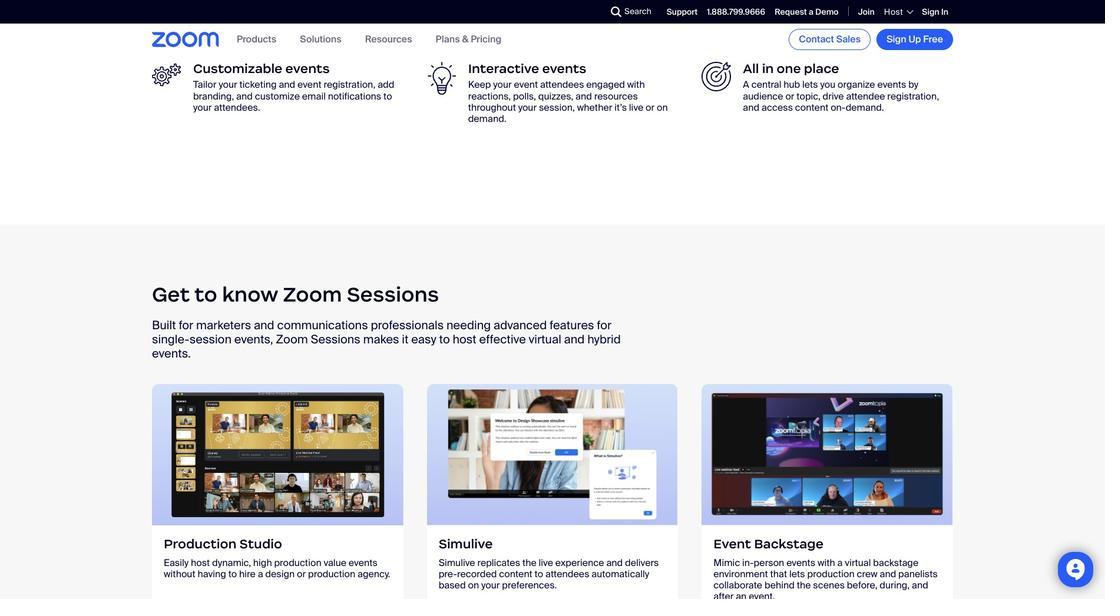 Task type: vqa. For each thing, say whether or not it's contained in the screenshot.
'Provide Actionable Feedback Reduce Anecdotal Feedback And Quickly Identify Areas For Improvement Using Post- Meeting Analysis That Includes Transcription Highlights As Well As Sentiment And Engagement Scores.'
no



Task type: describe. For each thing, give the bounding box(es) containing it.
1.888.799.9666 link
[[708, 6, 766, 17]]

replicates
[[478, 557, 521, 569]]

quizzes,
[[539, 90, 574, 102]]

an
[[736, 590, 747, 600]]

simulive simulive replicates the live experience and delivers pre-recorded content to attendees automatically based on your preferences.
[[439, 536, 659, 592]]

and left hybrid
[[565, 332, 585, 347]]

event backstage image
[[702, 384, 954, 526]]

in
[[942, 6, 949, 17]]

on inside interactive events keep your event attendees engaged with reactions, polls, quizzes, and resources throughout your session, whether it's live or on demand.
[[657, 101, 668, 114]]

it's
[[615, 101, 627, 114]]

contact sales link
[[790, 29, 871, 50]]

delivers
[[626, 557, 659, 569]]

lightbulb image
[[427, 62, 457, 95]]

design
[[266, 568, 295, 580]]

whether
[[578, 101, 613, 114]]

reactions,
[[468, 90, 511, 102]]

2 for from the left
[[597, 317, 612, 333]]

marketers
[[196, 317, 251, 333]]

event.
[[749, 590, 776, 600]]

communications
[[277, 317, 368, 333]]

request
[[775, 6, 808, 17]]

hybrid
[[588, 332, 621, 347]]

dynamic,
[[212, 557, 251, 569]]

production inside 'event backstage mimic in-person events with a virtual backstage environment that lets production crew and panelists collaborate behind the scenes before, during, and after an event.'
[[808, 568, 855, 580]]

customizable
[[193, 61, 283, 77]]

to inside production studio easily host dynamic, high production value events without having to hire a design or production agency.
[[229, 568, 237, 580]]

it
[[402, 332, 409, 347]]

features
[[550, 317, 595, 333]]

events.
[[152, 346, 191, 361]]

search
[[625, 6, 652, 17]]

recorded
[[457, 568, 497, 580]]

host inside built for marketers and communications professionals needing advanced features for single-session events, zoom sessions makes it easy to host effective virtual and hybrid events.
[[453, 332, 477, 347]]

events inside 'event backstage mimic in-person events with a virtual backstage environment that lets production crew and panelists collaborate behind the scenes before, during, and after an event.'
[[787, 557, 816, 569]]

and down the know
[[254, 317, 275, 333]]

your down customizable
[[219, 79, 237, 91]]

and inside interactive events keep your event attendees engaged with reactions, polls, quizzes, and resources throughout your session, whether it's live or on demand.
[[576, 90, 592, 102]]

person
[[754, 557, 785, 569]]

environment
[[714, 568, 769, 580]]

after
[[714, 590, 734, 600]]

single-
[[152, 332, 190, 347]]

hire
[[239, 568, 256, 580]]

resources
[[365, 33, 412, 46]]

throughout
[[468, 101, 516, 114]]

panelists
[[899, 568, 938, 580]]

content inside simulive simulive replicates the live experience and delivers pre-recorded content to attendees automatically based on your preferences.
[[499, 568, 533, 580]]

zoom logo image
[[152, 32, 219, 47]]

the inside 'event backstage mimic in-person events with a virtual backstage environment that lets production crew and panelists collaborate behind the scenes before, during, and after an event.'
[[797, 579, 812, 592]]

value
[[324, 557, 347, 569]]

and down customizable
[[236, 90, 253, 102]]

experience
[[556, 557, 605, 569]]

a inside production studio easily host dynamic, high production value events without having to hire a design or production agency.
[[258, 568, 263, 580]]

add
[[378, 79, 395, 91]]

&
[[462, 33, 469, 46]]

sign up free
[[887, 33, 944, 45]]

the inside simulive simulive replicates the live experience and delivers pre-recorded content to attendees automatically based on your preferences.
[[523, 557, 537, 569]]

with inside 'event backstage mimic in-person events with a virtual backstage environment that lets production crew and panelists collaborate behind the scenes before, during, and after an event.'
[[818, 557, 836, 569]]

engaged
[[587, 79, 625, 91]]

during,
[[880, 579, 910, 592]]

by
[[909, 79, 919, 91]]

interactive
[[468, 61, 540, 77]]

events,
[[234, 332, 273, 347]]

or inside interactive events keep your event attendees engaged with reactions, polls, quizzes, and resources throughout your session, whether it's live or on demand.
[[646, 101, 655, 114]]

attendee
[[847, 90, 886, 102]]

or inside production studio easily host dynamic, high production value events without having to hire a design or production agency.
[[297, 568, 306, 580]]

products button
[[237, 33, 277, 46]]

preferences.
[[502, 579, 557, 592]]

sign for sign up free
[[887, 33, 907, 45]]

and inside the all in one place a central hub lets you organize events by audience or topic, drive attendee registration, and access content on-demand.
[[744, 101, 760, 114]]

you
[[821, 79, 836, 91]]

support
[[667, 6, 698, 17]]

demo
[[816, 6, 839, 17]]

demand. inside interactive events keep your event attendees engaged with reactions, polls, quizzes, and resources throughout your session, whether it's live or on demand.
[[468, 113, 507, 125]]

1 simulive from the top
[[439, 536, 493, 552]]

and inside simulive simulive replicates the live experience and delivers pre-recorded content to attendees automatically based on your preferences.
[[607, 557, 623, 569]]

built for marketers and communications professionals needing advanced features for single-session events, zoom sessions makes it easy to host effective virtual and hybrid events.
[[152, 317, 621, 361]]

advanced
[[494, 317, 547, 333]]

request a demo
[[775, 6, 839, 17]]

sign for sign in
[[923, 6, 940, 17]]

needing
[[447, 317, 491, 333]]

pricing
[[471, 33, 502, 46]]

and right crew
[[880, 568, 897, 580]]

events inside customizable events tailor your ticketing and event registration, add branding, and customize email notifications to your attendees.
[[286, 61, 330, 77]]

polls,
[[513, 90, 536, 102]]

registration, inside customizable events tailor your ticketing and event registration, add branding, and customize email notifications to your attendees.
[[324, 79, 376, 91]]

live inside interactive events keep your event attendees engaged with reactions, polls, quizzes, and resources throughout your session, whether it's live or on demand.
[[630, 101, 644, 114]]

event backstage mimic in-person events with a virtual backstage environment that lets production crew and panelists collaborate behind the scenes before, during, and after an event.
[[714, 536, 938, 600]]

automatically
[[592, 568, 650, 580]]

having
[[198, 568, 226, 580]]

scenes
[[814, 579, 845, 592]]

up
[[909, 33, 922, 45]]

plans
[[436, 33, 460, 46]]

mimic
[[714, 557, 741, 569]]

lets inside 'event backstage mimic in-person events with a virtual backstage environment that lets production crew and panelists collaborate behind the scenes before, during, and after an event.'
[[790, 568, 806, 580]]

solutions
[[300, 33, 342, 46]]

a inside 'event backstage mimic in-person events with a virtual backstage environment that lets production crew and panelists collaborate behind the scenes before, during, and after an event.'
[[838, 557, 843, 569]]

host
[[885, 6, 904, 17]]

notifications
[[328, 90, 382, 102]]

arrow hitting bullseye image
[[702, 62, 732, 92]]

0 vertical spatial zoom
[[283, 282, 342, 308]]

pre-
[[439, 568, 457, 580]]

easily
[[164, 557, 189, 569]]

welcome to design showcase simulive image
[[427, 384, 679, 526]]

on-
[[831, 101, 846, 114]]



Task type: locate. For each thing, give the bounding box(es) containing it.
0 vertical spatial with
[[628, 79, 645, 91]]

session
[[190, 332, 232, 347]]

live up "preferences."
[[539, 557, 554, 569]]

and left delivers
[[607, 557, 623, 569]]

zoom right events,
[[276, 332, 308, 347]]

demand. down the organize
[[846, 101, 885, 114]]

1 vertical spatial live
[[539, 557, 554, 569]]

attendees
[[541, 79, 585, 91], [546, 568, 590, 580]]

0 horizontal spatial content
[[499, 568, 533, 580]]

organize
[[838, 79, 876, 91]]

sign in
[[923, 6, 949, 17]]

events
[[286, 61, 330, 77], [543, 61, 587, 77], [878, 79, 907, 91], [349, 557, 378, 569], [787, 557, 816, 569]]

zoom inside built for marketers and communications professionals needing advanced features for single-session events, zoom sessions makes it easy to host effective virtual and hybrid events.
[[276, 332, 308, 347]]

attendees.
[[214, 101, 260, 114]]

simulive
[[439, 536, 493, 552], [439, 557, 476, 569]]

free
[[924, 33, 944, 45]]

a left demo
[[809, 6, 814, 17]]

or right design
[[297, 568, 306, 580]]

or right it's
[[646, 101, 655, 114]]

backstage
[[874, 557, 919, 569]]

and right during,
[[913, 579, 929, 592]]

ticketing
[[240, 79, 277, 91]]

demand. down "reactions,"
[[468, 113, 507, 125]]

or inside the all in one place a central hub lets you organize events by audience or topic, drive attendee registration, and access content on-demand.
[[786, 90, 795, 102]]

1 horizontal spatial for
[[597, 317, 612, 333]]

2 simulive from the top
[[439, 557, 476, 569]]

0 horizontal spatial sign
[[887, 33, 907, 45]]

0 horizontal spatial or
[[297, 568, 306, 580]]

1 horizontal spatial content
[[796, 101, 829, 114]]

1 for from the left
[[179, 317, 193, 333]]

plans & pricing link
[[436, 33, 502, 46]]

sessions up the professionals
[[347, 282, 439, 308]]

2 horizontal spatial a
[[838, 557, 843, 569]]

agency.
[[358, 568, 391, 580]]

to
[[384, 90, 392, 102], [194, 282, 217, 308], [440, 332, 450, 347], [229, 568, 237, 580], [535, 568, 544, 580]]

support link
[[667, 6, 698, 17]]

1 horizontal spatial the
[[797, 579, 812, 592]]

solutions button
[[300, 33, 342, 46]]

1 vertical spatial lets
[[790, 568, 806, 580]]

lets
[[803, 79, 819, 91], [790, 568, 806, 580]]

1 vertical spatial sign
[[887, 33, 907, 45]]

host
[[453, 332, 477, 347], [191, 557, 210, 569]]

your down replicates
[[482, 579, 500, 592]]

to left hire
[[229, 568, 237, 580]]

events up quizzes,
[[543, 61, 587, 77]]

in-
[[743, 557, 754, 569]]

hub
[[784, 79, 801, 91]]

1 horizontal spatial event
[[514, 79, 538, 91]]

live
[[630, 101, 644, 114], [539, 557, 554, 569]]

1 vertical spatial simulive
[[439, 557, 476, 569]]

with inside interactive events keep your event attendees engaged with reactions, polls, quizzes, and resources throughout your session, whether it's live or on demand.
[[628, 79, 645, 91]]

professionals
[[371, 317, 444, 333]]

1 horizontal spatial demand.
[[846, 101, 885, 114]]

0 vertical spatial live
[[630, 101, 644, 114]]

0 horizontal spatial host
[[191, 557, 210, 569]]

plans & pricing
[[436, 33, 502, 46]]

1 vertical spatial zoom
[[276, 332, 308, 347]]

sign left in
[[923, 6, 940, 17]]

sessions
[[347, 282, 439, 308], [311, 332, 361, 347]]

content left on-
[[796, 101, 829, 114]]

based
[[439, 579, 466, 592]]

lets right that
[[790, 568, 806, 580]]

to right replicates
[[535, 568, 544, 580]]

without
[[164, 568, 196, 580]]

to right notifications
[[384, 90, 392, 102]]

1.888.799.9666
[[708, 6, 766, 17]]

one
[[777, 61, 802, 77]]

1 vertical spatial content
[[499, 568, 533, 580]]

request a demo link
[[775, 6, 839, 17]]

attendees inside interactive events keep your event attendees engaged with reactions, polls, quizzes, and resources throughout your session, whether it's live or on demand.
[[541, 79, 585, 91]]

production left crew
[[808, 568, 855, 580]]

0 vertical spatial simulive
[[439, 536, 493, 552]]

1 vertical spatial on
[[468, 579, 479, 592]]

access
[[762, 101, 794, 114]]

a right hire
[[258, 568, 263, 580]]

events up email
[[286, 61, 330, 77]]

products
[[237, 33, 277, 46]]

content right recorded
[[499, 568, 533, 580]]

0 vertical spatial virtual
[[529, 332, 562, 347]]

for
[[179, 317, 193, 333], [597, 317, 612, 333]]

contact sales
[[800, 33, 861, 45]]

1 horizontal spatial on
[[657, 101, 668, 114]]

host left effective
[[453, 332, 477, 347]]

resources
[[595, 90, 638, 102]]

customize
[[255, 90, 300, 102]]

crew
[[857, 568, 878, 580]]

know
[[222, 282, 278, 308]]

1 horizontal spatial a
[[809, 6, 814, 17]]

2 event from the left
[[514, 79, 538, 91]]

session,
[[539, 101, 575, 114]]

backstage
[[755, 536, 824, 552]]

1 horizontal spatial with
[[818, 557, 836, 569]]

that
[[771, 568, 788, 580]]

sessions inside built for marketers and communications professionals needing advanced features for single-session events, zoom sessions makes it easy to host effective virtual and hybrid events.
[[311, 332, 361, 347]]

1 horizontal spatial host
[[453, 332, 477, 347]]

contact
[[800, 33, 835, 45]]

events inside interactive events keep your event attendees engaged with reactions, polls, quizzes, and resources throughout your session, whether it's live or on demand.
[[543, 61, 587, 77]]

easy
[[412, 332, 437, 347]]

place
[[805, 61, 840, 77]]

0 vertical spatial content
[[796, 101, 829, 114]]

0 horizontal spatial demand.
[[468, 113, 507, 125]]

registration, right attendee
[[888, 90, 940, 102]]

1 horizontal spatial sign
[[923, 6, 940, 17]]

host inside production studio easily host dynamic, high production value events without having to hire a design or production agency.
[[191, 557, 210, 569]]

host button
[[885, 6, 913, 17]]

0 horizontal spatial live
[[539, 557, 554, 569]]

on right "based"
[[468, 579, 479, 592]]

with
[[628, 79, 645, 91], [818, 557, 836, 569]]

0 horizontal spatial event
[[298, 79, 322, 91]]

simulive up recorded
[[439, 536, 493, 552]]

0 horizontal spatial on
[[468, 579, 479, 592]]

and down a
[[744, 101, 760, 114]]

0 horizontal spatial for
[[179, 317, 193, 333]]

zoom up the communications
[[283, 282, 342, 308]]

0 vertical spatial sign
[[923, 6, 940, 17]]

production studio image
[[152, 384, 404, 526]]

tailor
[[193, 79, 217, 91]]

event inside customizable events tailor your ticketing and event registration, add branding, and customize email notifications to your attendees.
[[298, 79, 322, 91]]

events inside the all in one place a central hub lets you organize events by audience or topic, drive attendee registration, and access content on-demand.
[[878, 79, 907, 91]]

event left notifications
[[298, 79, 322, 91]]

1 vertical spatial attendees
[[546, 568, 590, 580]]

None search field
[[568, 2, 614, 21]]

built
[[152, 317, 176, 333]]

your down interactive
[[494, 79, 512, 91]]

the
[[523, 557, 537, 569], [797, 579, 812, 592]]

behind
[[765, 579, 795, 592]]

for right the built in the left of the page
[[179, 317, 193, 333]]

join
[[859, 6, 875, 17]]

sign
[[923, 6, 940, 17], [887, 33, 907, 45]]

1 vertical spatial the
[[797, 579, 812, 592]]

lets inside the all in one place a central hub lets you organize events by audience or topic, drive attendee registration, and access content on-demand.
[[803, 79, 819, 91]]

events left the by
[[878, 79, 907, 91]]

host down production in the bottom of the page
[[191, 557, 210, 569]]

all
[[744, 61, 760, 77]]

content
[[796, 101, 829, 114], [499, 568, 533, 580]]

0 vertical spatial on
[[657, 101, 668, 114]]

2 horizontal spatial or
[[786, 90, 795, 102]]

simulive up "based"
[[439, 557, 476, 569]]

virtual inside built for marketers and communications professionals needing advanced features for single-session events, zoom sessions makes it easy to host effective virtual and hybrid events.
[[529, 332, 562, 347]]

interactive events keep your event attendees engaged with reactions, polls, quizzes, and resources throughout your session, whether it's live or on demand.
[[468, 61, 668, 125]]

the right behind
[[797, 579, 812, 592]]

0 horizontal spatial virtual
[[529, 332, 562, 347]]

before,
[[848, 579, 878, 592]]

to inside customizable events tailor your ticketing and event registration, add branding, and customize email notifications to your attendees.
[[384, 90, 392, 102]]

attendees up "session,"
[[541, 79, 585, 91]]

and right quizzes,
[[576, 90, 592, 102]]

attendees inside simulive simulive replicates the live experience and delivers pre-recorded content to attendees automatically based on your preferences.
[[546, 568, 590, 580]]

event inside interactive events keep your event attendees engaged with reactions, polls, quizzes, and resources throughout your session, whether it's live or on demand.
[[514, 79, 538, 91]]

events down backstage on the bottom of page
[[787, 557, 816, 569]]

1 horizontal spatial or
[[646, 101, 655, 114]]

1 vertical spatial host
[[191, 557, 210, 569]]

sign up free link
[[877, 29, 954, 50]]

1 horizontal spatial registration,
[[888, 90, 940, 102]]

high
[[253, 557, 272, 569]]

or left topic,
[[786, 90, 795, 102]]

registration, left add
[[324, 79, 376, 91]]

to right easy
[[440, 332, 450, 347]]

studio
[[240, 536, 282, 552]]

to right get
[[194, 282, 217, 308]]

the up "preferences."
[[523, 557, 537, 569]]

a
[[744, 79, 750, 91]]

sign in link
[[923, 6, 949, 17]]

on inside simulive simulive replicates the live experience and delivers pre-recorded content to attendees automatically based on your preferences.
[[468, 579, 479, 592]]

and
[[279, 79, 295, 91], [236, 90, 253, 102], [576, 90, 592, 102], [744, 101, 760, 114], [254, 317, 275, 333], [565, 332, 585, 347], [607, 557, 623, 569], [880, 568, 897, 580], [913, 579, 929, 592]]

drive
[[823, 90, 845, 102]]

1 vertical spatial sessions
[[311, 332, 361, 347]]

sign left the "up"
[[887, 33, 907, 45]]

1 vertical spatial with
[[818, 557, 836, 569]]

0 horizontal spatial registration,
[[324, 79, 376, 91]]

your down tailor
[[193, 101, 212, 114]]

a up scenes
[[838, 557, 843, 569]]

your
[[219, 79, 237, 91], [494, 79, 512, 91], [193, 101, 212, 114], [519, 101, 537, 114], [482, 579, 500, 592]]

virtual inside 'event backstage mimic in-person events with a virtual backstage environment that lets production crew and panelists collaborate behind the scenes before, during, and after an event.'
[[846, 557, 872, 569]]

production
[[164, 536, 237, 552]]

with right engaged on the right top of page
[[628, 79, 645, 91]]

gears image
[[152, 62, 182, 89]]

your left "session,"
[[519, 101, 537, 114]]

registration, inside the all in one place a central hub lets you organize events by audience or topic, drive attendee registration, and access content on-demand.
[[888, 90, 940, 102]]

0 vertical spatial lets
[[803, 79, 819, 91]]

customizable events tailor your ticketing and event registration, add branding, and customize email notifications to your attendees.
[[193, 61, 395, 114]]

demand. inside the all in one place a central hub lets you organize events by audience or topic, drive attendee registration, and access content on-demand.
[[846, 101, 885, 114]]

production studio easily host dynamic, high production value events without having to hire a design or production agency.
[[164, 536, 391, 580]]

search image
[[611, 6, 622, 17], [611, 6, 622, 17]]

events inside production studio easily host dynamic, high production value events without having to hire a design or production agency.
[[349, 557, 378, 569]]

0 horizontal spatial a
[[258, 568, 263, 580]]

1 horizontal spatial live
[[630, 101, 644, 114]]

0 vertical spatial sessions
[[347, 282, 439, 308]]

lets left you
[[803, 79, 819, 91]]

sessions left makes
[[311, 332, 361, 347]]

1 event from the left
[[298, 79, 322, 91]]

sales
[[837, 33, 861, 45]]

to inside simulive simulive replicates the live experience and delivers pre-recorded content to attendees automatically based on your preferences.
[[535, 568, 544, 580]]

0 vertical spatial the
[[523, 557, 537, 569]]

events right 'value'
[[349, 557, 378, 569]]

0 vertical spatial attendees
[[541, 79, 585, 91]]

branding,
[[193, 90, 234, 102]]

registration,
[[324, 79, 376, 91], [888, 90, 940, 102]]

to inside built for marketers and communications professionals needing advanced features for single-session events, zoom sessions makes it easy to host effective virtual and hybrid events.
[[440, 332, 450, 347]]

and right ticketing
[[279, 79, 295, 91]]

with up scenes
[[818, 557, 836, 569]]

keep
[[468, 79, 491, 91]]

get to know zoom sessions
[[152, 282, 439, 308]]

on right it's
[[657, 101, 668, 114]]

for right "features"
[[597, 317, 612, 333]]

email
[[302, 90, 326, 102]]

0 vertical spatial host
[[453, 332, 477, 347]]

attendees left automatically
[[546, 568, 590, 580]]

demand.
[[846, 101, 885, 114], [468, 113, 507, 125]]

event down interactive
[[514, 79, 538, 91]]

0 horizontal spatial with
[[628, 79, 645, 91]]

production right high
[[274, 557, 322, 569]]

1 vertical spatial virtual
[[846, 557, 872, 569]]

production left agency.
[[308, 568, 356, 580]]

your inside simulive simulive replicates the live experience and delivers pre-recorded content to attendees automatically based on your preferences.
[[482, 579, 500, 592]]

0 horizontal spatial the
[[523, 557, 537, 569]]

live right it's
[[630, 101, 644, 114]]

content inside the all in one place a central hub lets you organize events by audience or topic, drive attendee registration, and access content on-demand.
[[796, 101, 829, 114]]

central
[[752, 79, 782, 91]]

virtual up before,
[[846, 557, 872, 569]]

virtual right effective
[[529, 332, 562, 347]]

sign inside sign up free link
[[887, 33, 907, 45]]

live inside simulive simulive replicates the live experience and delivers pre-recorded content to attendees automatically based on your preferences.
[[539, 557, 554, 569]]

1 horizontal spatial virtual
[[846, 557, 872, 569]]



